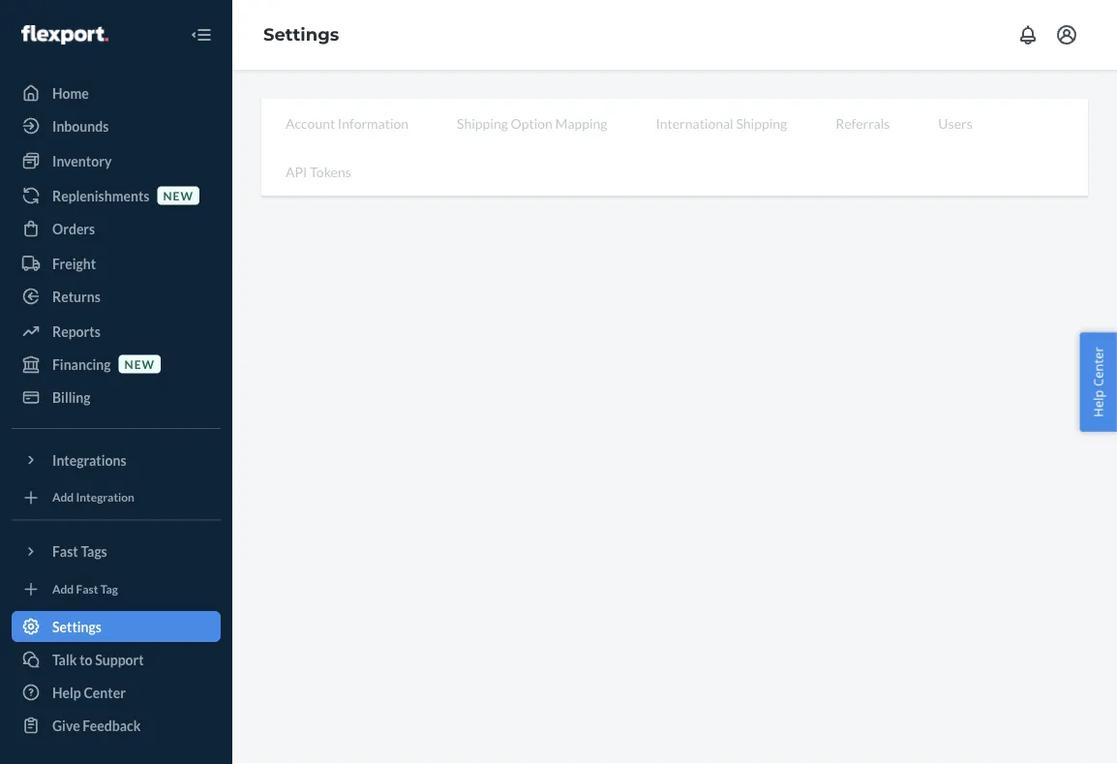 Task type: describe. For each thing, give the bounding box(es) containing it.
reports link
[[12, 316, 221, 347]]

to
[[80, 652, 93, 668]]

financing
[[52, 356, 111, 372]]

feedback
[[83, 717, 141, 734]]

international shipping tab
[[632, 99, 812, 147]]

new for financing
[[125, 357, 155, 371]]

help center button
[[1081, 332, 1118, 432]]

inbounds link
[[12, 110, 221, 141]]

give
[[52, 717, 80, 734]]

referrals tab
[[812, 99, 915, 147]]

add for add fast tag
[[52, 582, 74, 596]]

mapping
[[556, 115, 608, 131]]

billing
[[52, 389, 91, 405]]

api tokens
[[286, 163, 351, 180]]

center inside button
[[1090, 347, 1108, 387]]

inbounds
[[52, 118, 109, 134]]

inventory
[[52, 153, 112, 169]]

new for replenishments
[[163, 188, 194, 202]]

1 horizontal spatial settings link
[[264, 24, 339, 45]]

freight link
[[12, 248, 221, 279]]

account information
[[286, 115, 409, 131]]

option
[[511, 115, 553, 131]]

shipping inside tab
[[737, 115, 788, 131]]

help inside help center link
[[52, 684, 81, 701]]

give feedback button
[[12, 710, 221, 741]]

replenishments
[[52, 187, 150, 204]]

support
[[95, 652, 144, 668]]

add for add integration
[[52, 490, 74, 504]]

shipping option mapping tab
[[433, 99, 632, 147]]

tags
[[81, 543, 107, 560]]

talk to support
[[52, 652, 144, 668]]

fast tags button
[[12, 536, 221, 567]]

0 horizontal spatial help center
[[52, 684, 126, 701]]

integration
[[76, 490, 135, 504]]

add fast tag
[[52, 582, 118, 596]]

flexport logo image
[[21, 25, 108, 45]]

add fast tag link
[[12, 575, 221, 604]]

referrals
[[836, 115, 891, 131]]

1 vertical spatial settings
[[52, 619, 102, 635]]

add integration link
[[12, 483, 221, 512]]



Task type: locate. For each thing, give the bounding box(es) containing it.
give feedback
[[52, 717, 141, 734]]

freight
[[52, 255, 96, 272]]

orders
[[52, 220, 95, 237]]

new down reports link
[[125, 357, 155, 371]]

add
[[52, 490, 74, 504], [52, 582, 74, 596]]

api
[[286, 163, 307, 180]]

0 vertical spatial settings link
[[264, 24, 339, 45]]

shipping left the option
[[457, 115, 508, 131]]

integrations button
[[12, 445, 221, 476]]

fast left tags
[[52, 543, 78, 560]]

0 vertical spatial center
[[1090, 347, 1108, 387]]

add integration
[[52, 490, 135, 504]]

0 vertical spatial help
[[1090, 390, 1108, 417]]

add inside add integration 'link'
[[52, 490, 74, 504]]

shipping
[[457, 115, 508, 131], [737, 115, 788, 131]]

international shipping
[[656, 115, 788, 131]]

0 vertical spatial fast
[[52, 543, 78, 560]]

account
[[286, 115, 335, 131]]

tag
[[100, 582, 118, 596]]

1 vertical spatial settings link
[[12, 611, 221, 642]]

new up orders link
[[163, 188, 194, 202]]

1 vertical spatial help center
[[52, 684, 126, 701]]

0 horizontal spatial shipping
[[457, 115, 508, 131]]

settings link
[[264, 24, 339, 45], [12, 611, 221, 642]]

center
[[1090, 347, 1108, 387], [84, 684, 126, 701]]

1 horizontal spatial settings
[[264, 24, 339, 45]]

settings
[[264, 24, 339, 45], [52, 619, 102, 635]]

fast left the tag
[[76, 582, 98, 596]]

integrations
[[52, 452, 127, 468]]

fast inside dropdown button
[[52, 543, 78, 560]]

tokens
[[310, 163, 351, 180]]

0 horizontal spatial help
[[52, 684, 81, 701]]

1 vertical spatial add
[[52, 582, 74, 596]]

shipping inside 'tab'
[[457, 115, 508, 131]]

new
[[163, 188, 194, 202], [125, 357, 155, 371]]

1 vertical spatial help
[[52, 684, 81, 701]]

shipping right international
[[737, 115, 788, 131]]

settings link up talk to support button
[[12, 611, 221, 642]]

1 shipping from the left
[[457, 115, 508, 131]]

help inside help center button
[[1090, 390, 1108, 417]]

0 horizontal spatial center
[[84, 684, 126, 701]]

2 shipping from the left
[[737, 115, 788, 131]]

tab list
[[262, 99, 1089, 197]]

settings up to
[[52, 619, 102, 635]]

talk to support button
[[12, 644, 221, 675]]

0 vertical spatial add
[[52, 490, 74, 504]]

close navigation image
[[190, 23, 213, 47]]

add down fast tags
[[52, 582, 74, 596]]

users
[[939, 115, 973, 131]]

add inside add fast tag link
[[52, 582, 74, 596]]

users tab
[[915, 99, 998, 147]]

1 vertical spatial new
[[125, 357, 155, 371]]

home link
[[12, 78, 221, 109]]

reports
[[52, 323, 101, 340]]

talk
[[52, 652, 77, 668]]

0 vertical spatial settings
[[264, 24, 339, 45]]

shipping option mapping
[[457, 115, 608, 131]]

0 vertical spatial new
[[163, 188, 194, 202]]

1 horizontal spatial help center
[[1090, 347, 1108, 417]]

1 vertical spatial fast
[[76, 582, 98, 596]]

settings up account
[[264, 24, 339, 45]]

add left integration
[[52, 490, 74, 504]]

billing link
[[12, 382, 221, 413]]

help center link
[[12, 677, 221, 708]]

help center
[[1090, 347, 1108, 417], [52, 684, 126, 701]]

information
[[338, 115, 409, 131]]

fast
[[52, 543, 78, 560], [76, 582, 98, 596]]

1 horizontal spatial shipping
[[737, 115, 788, 131]]

open notifications image
[[1017, 23, 1040, 47]]

help
[[1090, 390, 1108, 417], [52, 684, 81, 701]]

api tokens tab
[[262, 147, 376, 196]]

tab list containing account information
[[262, 99, 1089, 197]]

returns link
[[12, 281, 221, 312]]

fast tags
[[52, 543, 107, 560]]

international
[[656, 115, 734, 131]]

2 add from the top
[[52, 582, 74, 596]]

1 horizontal spatial new
[[163, 188, 194, 202]]

orders link
[[12, 213, 221, 244]]

inventory link
[[12, 145, 221, 176]]

0 vertical spatial help center
[[1090, 347, 1108, 417]]

help center inside button
[[1090, 347, 1108, 417]]

0 horizontal spatial settings
[[52, 619, 102, 635]]

open account menu image
[[1056, 23, 1079, 47]]

1 horizontal spatial center
[[1090, 347, 1108, 387]]

home
[[52, 85, 89, 101]]

0 horizontal spatial settings link
[[12, 611, 221, 642]]

1 add from the top
[[52, 490, 74, 504]]

0 horizontal spatial new
[[125, 357, 155, 371]]

returns
[[52, 288, 101, 305]]

settings link up account
[[264, 24, 339, 45]]

1 horizontal spatial help
[[1090, 390, 1108, 417]]

1 vertical spatial center
[[84, 684, 126, 701]]

account information tab
[[262, 99, 433, 147]]



Task type: vqa. For each thing, say whether or not it's contained in the screenshot.
topmost inbound
no



